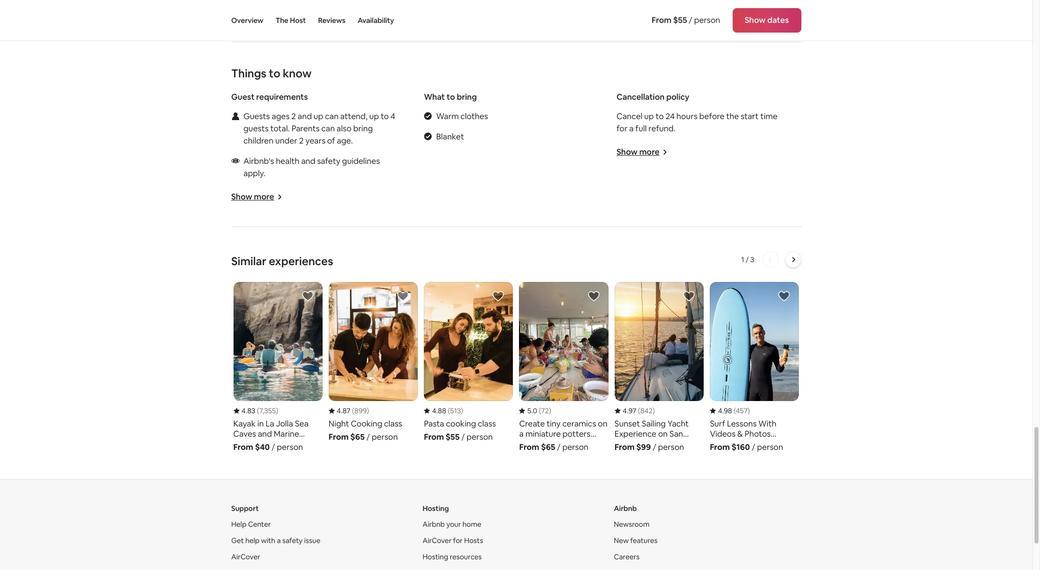 Task type: describe. For each thing, give the bounding box(es) containing it.
from $99 / person
[[615, 442, 684, 452]]

4
[[391, 111, 395, 122]]

rating 5.0 out of 5; 72 reviews image
[[519, 406, 551, 415]]

children
[[244, 135, 274, 146]]

aircover for aircover link
[[231, 552, 260, 561]]

hours
[[677, 111, 698, 122]]

dates
[[768, 15, 789, 25]]

parents
[[292, 123, 320, 134]]

what to bring
[[424, 92, 477, 102]]

from $65 / person for 72
[[519, 442, 589, 452]]

careers
[[614, 552, 640, 561]]

the host button
[[276, 0, 306, 41]]

show more for show more link
[[617, 147, 660, 157]]

apply.
[[244, 168, 265, 179]]

also
[[337, 123, 352, 134]]

requirements
[[256, 92, 308, 102]]

$99
[[636, 442, 651, 452]]

save this experience image for from $160 / person
[[778, 290, 791, 302]]

1 vertical spatial a
[[277, 536, 281, 545]]

help
[[245, 536, 260, 545]]

show more for show more button
[[231, 191, 274, 202]]

a inside cancel up to 24 hours before the start time for a full refund.
[[629, 123, 634, 134]]

help center
[[231, 520, 271, 529]]

new features link
[[614, 536, 658, 545]]

guidelines
[[342, 156, 380, 166]]

experiences
[[269, 254, 333, 268]]

2 horizontal spatial show
[[745, 15, 766, 25]]

show dates link
[[733, 8, 801, 33]]

save this experience image for from $40 / person
[[302, 290, 314, 302]]

support
[[231, 504, 259, 513]]

reviews button
[[318, 0, 346, 41]]

and inside guests ages 2 and up can attend, up to 4 guests total. parents can also bring children under 2 years of age.
[[298, 111, 312, 122]]

$55 for from
[[446, 431, 460, 442]]

) for 5.0 ( 72 )
[[549, 406, 551, 415]]

availability button
[[358, 0, 394, 41]]

airbnb's health and safety guidelines apply.
[[244, 156, 380, 179]]

0 vertical spatial bring
[[457, 92, 477, 102]]

513
[[450, 406, 461, 415]]

rating 4.83 out of 5; 7,355 reviews image
[[233, 406, 278, 415]]

time
[[761, 111, 778, 122]]

from $55 / person for from
[[424, 431, 493, 442]]

from $55 / person for from $55
[[652, 15, 720, 25]]

842
[[640, 406, 653, 415]]

sunset sailing yacht experience on san diego bay group
[[615, 282, 704, 452]]

night cooking class group
[[329, 282, 418, 442]]

1 up from the left
[[314, 111, 323, 122]]

aircover for aircover for hosts
[[423, 536, 452, 545]]

with
[[261, 536, 275, 545]]

( for 7,355
[[257, 406, 259, 415]]

/ for 4.83 ( 7,355 )
[[272, 442, 275, 452]]

from $40 / person
[[233, 442, 303, 452]]

before
[[699, 111, 725, 122]]

person for 4.88 ( 513 )
[[467, 431, 493, 442]]

guests ages 2 and up can attend, up to 4 guests total. parents can also bring children under 2 years of age.
[[244, 111, 395, 146]]

24
[[666, 111, 675, 122]]

0 horizontal spatial for
[[453, 536, 463, 545]]

1 vertical spatial safety
[[282, 536, 303, 545]]

to right the "what"
[[447, 92, 455, 102]]

help center link
[[231, 520, 271, 529]]

the
[[276, 16, 288, 25]]

start
[[741, 111, 759, 122]]

help
[[231, 520, 247, 529]]

( for 72
[[539, 406, 541, 415]]

from for 4.98 ( 457 )
[[710, 442, 730, 452]]

airbnb for airbnb
[[614, 504, 637, 513]]

save this experience image for from $99 / person
[[683, 290, 695, 302]]

( for 513
[[448, 406, 450, 415]]

( for 842
[[638, 406, 640, 415]]

under
[[275, 135, 297, 146]]

4.98 ( 457 )
[[718, 406, 750, 415]]

ages
[[272, 111, 290, 122]]

age.
[[337, 135, 353, 146]]

safety inside airbnb's health and safety guidelines apply.
[[317, 156, 340, 166]]

/ for 4.97 ( 842 )
[[653, 442, 656, 452]]

4.97
[[623, 406, 636, 415]]

5.0
[[528, 406, 537, 415]]

overview button
[[231, 0, 263, 41]]

to inside cancel up to 24 hours before the start time for a full refund.
[[656, 111, 664, 122]]

4.83 ( 7,355 )
[[242, 406, 278, 415]]

aircover for hosts link
[[423, 536, 483, 545]]

cancel
[[617, 111, 643, 122]]

72
[[541, 406, 549, 415]]

years
[[305, 135, 326, 146]]

policy
[[667, 92, 690, 102]]

warm clothes
[[436, 111, 488, 122]]

hosting resources
[[423, 552, 482, 561]]

4.88 ( 513 )
[[432, 406, 463, 415]]

get
[[231, 536, 244, 545]]

1 / 3
[[741, 255, 755, 264]]

show for show more link
[[617, 147, 638, 157]]

clothes
[[461, 111, 488, 122]]

pasta cooking class group
[[424, 282, 513, 442]]

guests
[[244, 111, 270, 122]]

the host
[[276, 16, 306, 25]]

features
[[630, 536, 658, 545]]

cancel up to 24 hours before the start time for a full refund.
[[617, 111, 778, 134]]

) for 4.88 ( 513 )
[[461, 406, 463, 415]]

similar experiences
[[231, 254, 333, 268]]

of
[[327, 135, 335, 146]]

home
[[463, 520, 482, 529]]

) for 4.97 ( 842 )
[[653, 406, 655, 415]]

host
[[290, 16, 306, 25]]

4.83
[[242, 406, 255, 415]]

health
[[276, 156, 299, 166]]

create tiny ceramics on a miniature potters wheel group
[[519, 282, 609, 452]]

from for 4.83 ( 7,355 )
[[233, 442, 253, 452]]

attend,
[[340, 111, 368, 122]]

2 up from the left
[[369, 111, 379, 122]]

457
[[736, 406, 748, 415]]

( for 457
[[734, 406, 736, 415]]

issue
[[304, 536, 320, 545]]

to left know
[[269, 66, 280, 80]]

person for 4.97 ( 842 )
[[658, 442, 684, 452]]

airbnb for airbnb your home
[[423, 520, 445, 529]]

$55 for from $55
[[673, 15, 687, 25]]

aircover link
[[231, 552, 260, 561]]

rating 4.87 out of 5; 899 reviews image
[[329, 406, 369, 415]]

/ for 4.88 ( 513 )
[[462, 431, 465, 442]]

rating 4.88 out of 5; 513 reviews image
[[424, 406, 463, 415]]



Task type: vqa. For each thing, say whether or not it's contained in the screenshot.
'refund.'
yes



Task type: locate. For each thing, give the bounding box(es) containing it.
hosting up airbnb your home
[[423, 504, 449, 513]]

( for 899
[[352, 406, 354, 415]]

safety down of
[[317, 156, 340, 166]]

save this experience image for from $55 / person
[[492, 290, 505, 302]]

hosting for hosting resources
[[423, 552, 448, 561]]

0 horizontal spatial more
[[254, 191, 274, 202]]

) right '4.98'
[[748, 406, 750, 415]]

from inside sunset sailing yacht experience on san diego bay group
[[615, 442, 635, 452]]

up up parents
[[314, 111, 323, 122]]

show dates
[[745, 15, 789, 25]]

) inside the night cooking class group
[[367, 406, 369, 415]]

0 vertical spatial safety
[[317, 156, 340, 166]]

0 horizontal spatial bring
[[353, 123, 373, 134]]

0 horizontal spatial airbnb
[[423, 520, 445, 529]]

save this experience image inside pasta cooking class group
[[492, 290, 505, 302]]

more
[[639, 147, 660, 157], [254, 191, 274, 202]]

3 save this experience image from the left
[[778, 290, 791, 302]]

1 horizontal spatial show more
[[617, 147, 660, 157]]

2 horizontal spatial save this experience image
[[683, 290, 695, 302]]

and up parents
[[298, 111, 312, 122]]

) for 4.87 ( 899 )
[[367, 406, 369, 415]]

person
[[694, 15, 720, 25], [372, 431, 398, 442], [467, 431, 493, 442], [277, 442, 303, 452], [562, 442, 589, 452], [658, 442, 684, 452], [757, 442, 783, 452]]

$65 down 72
[[541, 442, 555, 452]]

/ for 4.87 ( 899 )
[[367, 431, 370, 442]]

( right 4.97
[[638, 406, 640, 415]]

and
[[298, 111, 312, 122], [301, 156, 315, 166]]

person for 4.87 ( 899 )
[[372, 431, 398, 442]]

from inside surf lessons with videos & photos included - ocean beach group
[[710, 442, 730, 452]]

bring up warm clothes
[[457, 92, 477, 102]]

2 save this experience image from the left
[[588, 290, 600, 302]]

from $65 / person inside create tiny ceramics on a miniature potters wheel group
[[519, 442, 589, 452]]

4 ( from the left
[[539, 406, 541, 415]]

cancellation policy
[[617, 92, 690, 102]]

) inside kayak in la jolla sea caves and marine reserve group
[[276, 406, 278, 415]]

$55 inside pasta cooking class group
[[446, 431, 460, 442]]

0 horizontal spatial up
[[314, 111, 323, 122]]

to left 24
[[656, 111, 664, 122]]

4.88
[[432, 406, 446, 415]]

0 horizontal spatial from $65 / person
[[329, 431, 398, 442]]

$65 for 72
[[541, 442, 555, 452]]

can
[[325, 111, 339, 122], [321, 123, 335, 134]]

1 vertical spatial bring
[[353, 123, 373, 134]]

( inside sunset sailing yacht experience on san diego bay group
[[638, 406, 640, 415]]

1 horizontal spatial a
[[629, 123, 634, 134]]

newsroom
[[614, 520, 650, 529]]

for left hosts at the left
[[453, 536, 463, 545]]

$65 for 899
[[350, 431, 365, 442]]

5 ) from the left
[[653, 406, 655, 415]]

( inside pasta cooking class group
[[448, 406, 450, 415]]

a left full
[[629, 123, 634, 134]]

get help with a safety issue
[[231, 536, 320, 545]]

4 ) from the left
[[549, 406, 551, 415]]

and inside airbnb's health and safety guidelines apply.
[[301, 156, 315, 166]]

( right 4.88
[[448, 406, 450, 415]]

the
[[726, 111, 739, 122]]

0 horizontal spatial aircover
[[231, 552, 260, 561]]

person for 4.98 ( 457 )
[[757, 442, 783, 452]]

blanket
[[436, 131, 464, 142]]

get help with a safety issue link
[[231, 536, 320, 545]]

to left 4
[[381, 111, 389, 122]]

to inside guests ages 2 and up can attend, up to 4 guests total. parents can also bring children under 2 years of age.
[[381, 111, 389, 122]]

from inside pasta cooking class group
[[424, 431, 444, 442]]

bring
[[457, 92, 477, 102], [353, 123, 373, 134]]

$55
[[673, 15, 687, 25], [446, 431, 460, 442]]

show more link
[[617, 147, 668, 157]]

7,355
[[259, 406, 276, 415]]

total.
[[270, 123, 290, 134]]

your
[[446, 520, 461, 529]]

0 horizontal spatial safety
[[282, 536, 303, 545]]

to
[[269, 66, 280, 80], [447, 92, 455, 102], [381, 111, 389, 122], [656, 111, 664, 122]]

0 vertical spatial a
[[629, 123, 634, 134]]

more down apply.
[[254, 191, 274, 202]]

1 horizontal spatial save this experience image
[[397, 290, 409, 302]]

3
[[751, 255, 755, 264]]

2 vertical spatial show
[[231, 191, 252, 202]]

aircover down airbnb your home
[[423, 536, 452, 545]]

aircover down help
[[231, 552, 260, 561]]

from $65 / person
[[329, 431, 398, 442], [519, 442, 589, 452]]

from $65 / person for 899
[[329, 431, 398, 442]]

) right '4.87'
[[367, 406, 369, 415]]

from for 4.97 ( 842 )
[[615, 442, 635, 452]]

0 horizontal spatial save this experience image
[[492, 290, 505, 302]]

availability
[[358, 16, 394, 25]]

what
[[424, 92, 445, 102]]

0 vertical spatial more
[[639, 147, 660, 157]]

from $55 / person inside pasta cooking class group
[[424, 431, 493, 442]]

) inside create tiny ceramics on a miniature potters wheel group
[[549, 406, 551, 415]]

from inside kayak in la jolla sea caves and marine reserve group
[[233, 442, 253, 452]]

show left dates at top
[[745, 15, 766, 25]]

bring down attend,
[[353, 123, 373, 134]]

guest requirements
[[231, 92, 308, 102]]

1 horizontal spatial from $55 / person
[[652, 15, 720, 25]]

show more down apply.
[[231, 191, 274, 202]]

1 hosting from the top
[[423, 504, 449, 513]]

save this experience image inside kayak in la jolla sea caves and marine reserve group
[[302, 290, 314, 302]]

airbnb left "your"
[[423, 520, 445, 529]]

up inside cancel up to 24 hours before the start time for a full refund.
[[644, 111, 654, 122]]

for
[[617, 123, 628, 134], [453, 536, 463, 545]]

save this experience image for from $65 / person
[[397, 290, 409, 302]]

1 vertical spatial 2
[[299, 135, 304, 146]]

1 save this experience image from the left
[[302, 290, 314, 302]]

person inside pasta cooking class group
[[467, 431, 493, 442]]

new features
[[614, 536, 658, 545]]

things to know
[[231, 66, 312, 80]]

4.87
[[337, 406, 351, 415]]

( right 4.83
[[257, 406, 259, 415]]

guest
[[231, 92, 255, 102]]

and right health
[[301, 156, 315, 166]]

show down full
[[617, 147, 638, 157]]

1 vertical spatial from $55 / person
[[424, 431, 493, 442]]

show more down full
[[617, 147, 660, 157]]

5.0 ( 72 )
[[528, 406, 551, 415]]

3 save this experience image from the left
[[683, 290, 695, 302]]

2 right ages
[[291, 111, 296, 122]]

guests
[[244, 123, 269, 134]]

1 horizontal spatial show
[[617, 147, 638, 157]]

1 horizontal spatial up
[[369, 111, 379, 122]]

save this experience image
[[302, 290, 314, 302], [397, 290, 409, 302], [683, 290, 695, 302]]

aircover for hosts
[[423, 536, 483, 545]]

cancellation
[[617, 92, 665, 102]]

4.98
[[718, 406, 732, 415]]

similar
[[231, 254, 266, 268]]

hosting for hosting
[[423, 504, 449, 513]]

person inside surf lessons with videos & photos included - ocean beach group
[[757, 442, 783, 452]]

safety
[[317, 156, 340, 166], [282, 536, 303, 545]]

1 horizontal spatial more
[[639, 147, 660, 157]]

1 ) from the left
[[276, 406, 278, 415]]

( right '4.98'
[[734, 406, 736, 415]]

) inside surf lessons with videos & photos included - ocean beach group
[[748, 406, 750, 415]]

0 vertical spatial hosting
[[423, 504, 449, 513]]

a right with
[[277, 536, 281, 545]]

3 ) from the left
[[461, 406, 463, 415]]

save this experience image inside sunset sailing yacht experience on san diego bay group
[[683, 290, 695, 302]]

show more
[[617, 147, 660, 157], [231, 191, 274, 202]]

1 horizontal spatial save this experience image
[[588, 290, 600, 302]]

$160
[[732, 442, 750, 452]]

) right 5.0
[[549, 406, 551, 415]]

( inside surf lessons with videos & photos included - ocean beach group
[[734, 406, 736, 415]]

newsroom link
[[614, 520, 650, 529]]

$65 inside the night cooking class group
[[350, 431, 365, 442]]

person inside the night cooking class group
[[372, 431, 398, 442]]

899
[[354, 406, 367, 415]]

) right 4.97
[[653, 406, 655, 415]]

)
[[276, 406, 278, 415], [367, 406, 369, 415], [461, 406, 463, 415], [549, 406, 551, 415], [653, 406, 655, 415], [748, 406, 750, 415]]

0 horizontal spatial 2
[[291, 111, 296, 122]]

2 save this experience image from the left
[[397, 290, 409, 302]]

) inside sunset sailing yacht experience on san diego bay group
[[653, 406, 655, 415]]

0 horizontal spatial a
[[277, 536, 281, 545]]

0 horizontal spatial save this experience image
[[302, 290, 314, 302]]

person for 4.83 ( 7,355 )
[[277, 442, 303, 452]]

from for 4.87 ( 899 )
[[329, 431, 349, 442]]

( inside create tiny ceramics on a miniature potters wheel group
[[539, 406, 541, 415]]

from inside the night cooking class group
[[329, 431, 349, 442]]

from $55 / person
[[652, 15, 720, 25], [424, 431, 493, 442]]

from $65 / person inside the night cooking class group
[[329, 431, 398, 442]]

full
[[636, 123, 647, 134]]

3 ( from the left
[[448, 406, 450, 415]]

hosting down aircover for hosts link
[[423, 552, 448, 561]]

6 ) from the left
[[748, 406, 750, 415]]

1
[[741, 255, 744, 264]]

4.97 ( 842 )
[[623, 406, 655, 415]]

2 down parents
[[299, 135, 304, 146]]

0 vertical spatial aircover
[[423, 536, 452, 545]]

1 horizontal spatial $55
[[673, 15, 687, 25]]

1 vertical spatial for
[[453, 536, 463, 545]]

hosts
[[464, 536, 483, 545]]

0 vertical spatial and
[[298, 111, 312, 122]]

from inside create tiny ceramics on a miniature potters wheel group
[[519, 442, 539, 452]]

) for 4.83 ( 7,355 )
[[276, 406, 278, 415]]

( inside the night cooking class group
[[352, 406, 354, 415]]

from for 4.88 ( 513 )
[[424, 431, 444, 442]]

up left 4
[[369, 111, 379, 122]]

1 horizontal spatial aircover
[[423, 536, 452, 545]]

/ inside surf lessons with videos & photos included - ocean beach group
[[752, 442, 755, 452]]

save this experience image
[[492, 290, 505, 302], [588, 290, 600, 302], [778, 290, 791, 302]]

1 vertical spatial hosting
[[423, 552, 448, 561]]

) right 4.88
[[461, 406, 463, 415]]

1 horizontal spatial airbnb
[[614, 504, 637, 513]]

from $65 / person down 899
[[329, 431, 398, 442]]

1 vertical spatial show more
[[231, 191, 274, 202]]

2 horizontal spatial save this experience image
[[778, 290, 791, 302]]

0 vertical spatial show
[[745, 15, 766, 25]]

/ inside create tiny ceramics on a miniature potters wheel group
[[557, 442, 561, 452]]

airbnb
[[614, 504, 637, 513], [423, 520, 445, 529]]

save this experience image for from $65 / person
[[588, 290, 600, 302]]

( inside kayak in la jolla sea caves and marine reserve group
[[257, 406, 259, 415]]

0 vertical spatial from $55 / person
[[652, 15, 720, 25]]

1 vertical spatial airbnb
[[423, 520, 445, 529]]

/ inside kayak in la jolla sea caves and marine reserve group
[[272, 442, 275, 452]]

kayak in la jolla sea caves and marine reserve group
[[233, 282, 323, 452]]

2 ) from the left
[[367, 406, 369, 415]]

2 horizontal spatial up
[[644, 111, 654, 122]]

0 horizontal spatial $65
[[350, 431, 365, 442]]

airbnb up newsroom link
[[614, 504, 637, 513]]

warm
[[436, 111, 459, 122]]

/ for 5.0 ( 72 )
[[557, 442, 561, 452]]

refund.
[[649, 123, 676, 134]]

0 vertical spatial can
[[325, 111, 339, 122]]

1 save this experience image from the left
[[492, 290, 505, 302]]

2 hosting from the top
[[423, 552, 448, 561]]

/ for 4.98 ( 457 )
[[752, 442, 755, 452]]

person inside create tiny ceramics on a miniature potters wheel group
[[562, 442, 589, 452]]

1 ( from the left
[[257, 406, 259, 415]]

0 horizontal spatial show
[[231, 191, 252, 202]]

3 up from the left
[[644, 111, 654, 122]]

1 horizontal spatial for
[[617, 123, 628, 134]]

1 vertical spatial more
[[254, 191, 274, 202]]

1 vertical spatial $55
[[446, 431, 460, 442]]

/ inside pasta cooking class group
[[462, 431, 465, 442]]

more for show more button
[[254, 191, 274, 202]]

1 horizontal spatial $65
[[541, 442, 555, 452]]

person inside kayak in la jolla sea caves and marine reserve group
[[277, 442, 303, 452]]

for inside cancel up to 24 hours before the start time for a full refund.
[[617, 123, 628, 134]]

overview
[[231, 16, 263, 25]]

5 ( from the left
[[638, 406, 640, 415]]

( right '4.87'
[[352, 406, 354, 415]]

center
[[248, 520, 271, 529]]

) right 4.83
[[276, 406, 278, 415]]

0 horizontal spatial show more
[[231, 191, 274, 202]]

safety left issue
[[282, 536, 303, 545]]

1 vertical spatial aircover
[[231, 552, 260, 561]]

1 horizontal spatial safety
[[317, 156, 340, 166]]

$65 down 899
[[350, 431, 365, 442]]

show
[[745, 15, 766, 25], [617, 147, 638, 157], [231, 191, 252, 202]]

person inside sunset sailing yacht experience on san diego bay group
[[658, 442, 684, 452]]

1 horizontal spatial 2
[[299, 135, 304, 146]]

show down apply.
[[231, 191, 252, 202]]

0 vertical spatial $55
[[673, 15, 687, 25]]

1 horizontal spatial bring
[[457, 92, 477, 102]]

0 vertical spatial airbnb
[[614, 504, 637, 513]]

more for show more link
[[639, 147, 660, 157]]

/ inside sunset sailing yacht experience on san diego bay group
[[653, 442, 656, 452]]

for down the cancel
[[617, 123, 628, 134]]

from $65 / person down 72
[[519, 442, 589, 452]]

1 vertical spatial can
[[321, 123, 335, 134]]

can up "also"
[[325, 111, 339, 122]]

rating 4.98 out of 5; 457 reviews image
[[710, 406, 750, 415]]

1 vertical spatial and
[[301, 156, 315, 166]]

things
[[231, 66, 267, 80]]

save this experience image inside the night cooking class group
[[397, 290, 409, 302]]

0 vertical spatial 2
[[291, 111, 296, 122]]

know
[[283, 66, 312, 80]]

more down full
[[639, 147, 660, 157]]

show for show more button
[[231, 191, 252, 202]]

$65 inside create tiny ceramics on a miniature potters wheel group
[[541, 442, 555, 452]]

rating 4.97 out of 5; 842 reviews image
[[615, 406, 655, 415]]

0 horizontal spatial $55
[[446, 431, 460, 442]]

( right 5.0
[[539, 406, 541, 415]]

4.87 ( 899 )
[[337, 406, 369, 415]]

person for 5.0 ( 72 )
[[562, 442, 589, 452]]

show more button
[[231, 191, 282, 202]]

0 vertical spatial for
[[617, 123, 628, 134]]

up up full
[[644, 111, 654, 122]]

new
[[614, 536, 629, 545]]

surf lessons with videos & photos included - ocean beach group
[[710, 282, 799, 452]]

/ inside the night cooking class group
[[367, 431, 370, 442]]

can up of
[[321, 123, 335, 134]]

1 vertical spatial show
[[617, 147, 638, 157]]

careers link
[[614, 552, 640, 561]]

reviews
[[318, 16, 346, 25]]

) for 4.98 ( 457 )
[[748, 406, 750, 415]]

from for 5.0 ( 72 )
[[519, 442, 539, 452]]

bring inside guests ages 2 and up can attend, up to 4 guests total. parents can also bring children under 2 years of age.
[[353, 123, 373, 134]]

$40
[[255, 442, 270, 452]]

0 horizontal spatial from $55 / person
[[424, 431, 493, 442]]

6 ( from the left
[[734, 406, 736, 415]]

hosting resources link
[[423, 552, 482, 561]]

2 ( from the left
[[352, 406, 354, 415]]

resources
[[450, 552, 482, 561]]

) inside pasta cooking class group
[[461, 406, 463, 415]]

$65
[[350, 431, 365, 442], [541, 442, 555, 452]]

0 vertical spatial show more
[[617, 147, 660, 157]]

1 horizontal spatial from $65 / person
[[519, 442, 589, 452]]



